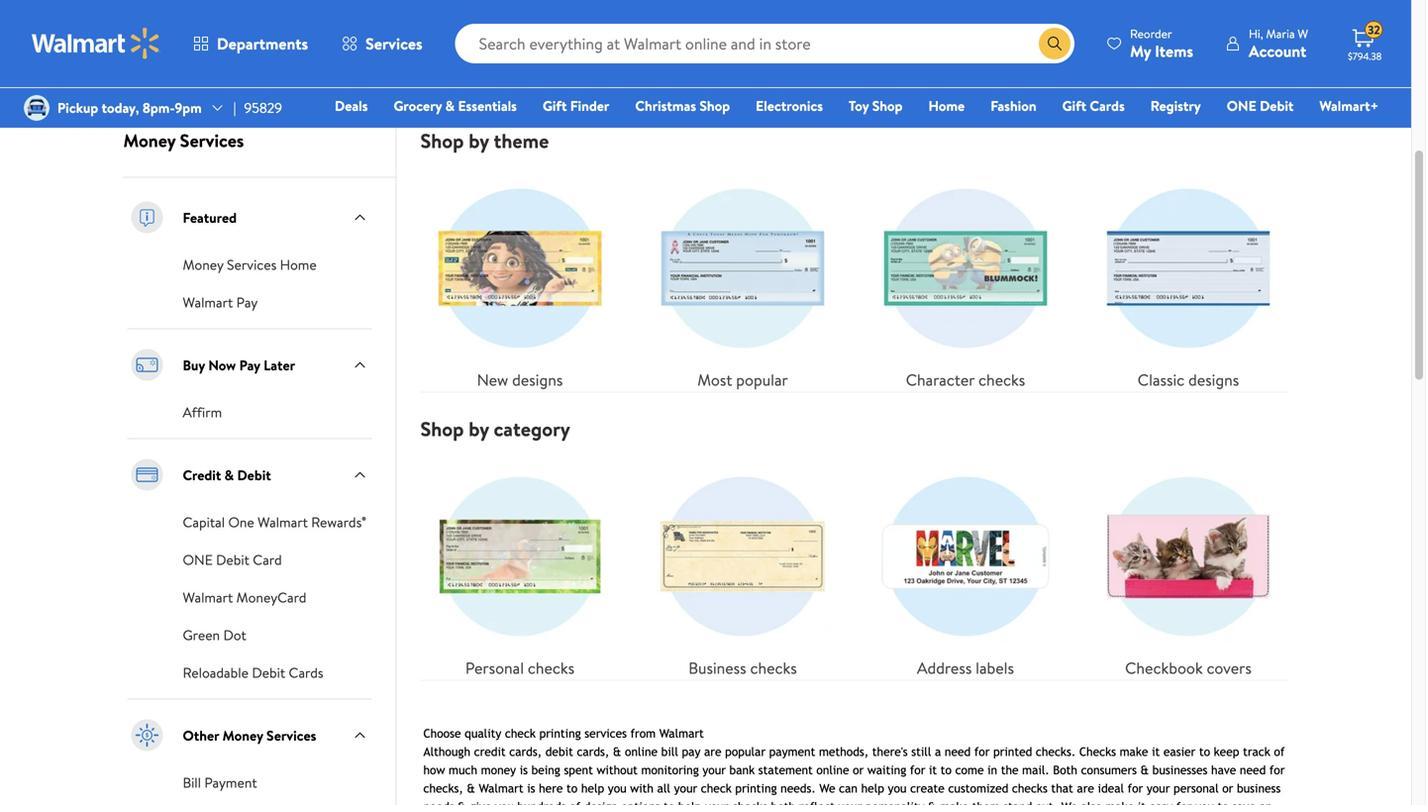 Task type: vqa. For each thing, say whether or not it's contained in the screenshot.
$794.38
yes



Task type: describe. For each thing, give the bounding box(es) containing it.
personal checks link
[[421, 457, 620, 680]]

debit for one debit
[[1261, 96, 1294, 115]]

classic designs link
[[1089, 169, 1289, 392]]

popular
[[736, 369, 788, 391]]

bill
[[183, 774, 201, 793]]

one debit
[[1227, 96, 1294, 115]]

shop by category
[[421, 415, 571, 443]]

new designs
[[477, 369, 563, 391]]

today,
[[102, 98, 139, 117]]

debit for reloadable debit cards
[[252, 664, 286, 683]]

labels
[[976, 658, 1015, 679]]

business checks link
[[644, 457, 843, 680]]

other money services
[[183, 726, 316, 746]]

other
[[183, 726, 219, 746]]

checkbook covers
[[1126, 658, 1252, 679]]

reorder my items
[[1131, 25, 1194, 62]]

grocery & essentials link
[[385, 95, 526, 116]]

walmart for walmart pay
[[183, 293, 233, 312]]

debit for one debit card
[[216, 551, 250, 570]]

2 vertical spatial money
[[223, 726, 263, 746]]

reloadable debit cards link
[[183, 662, 324, 683]]

services inside dropdown button
[[366, 33, 423, 54]]

reorder
[[1131, 25, 1173, 42]]

electronics
[[756, 96, 823, 115]]

hi,
[[1249, 25, 1264, 42]]

walmart+
[[1320, 96, 1379, 115]]

walmart pay link
[[183, 291, 258, 313]]

fashion link
[[982, 95, 1046, 116]]

designs for classic designs
[[1189, 369, 1240, 391]]

reloadable debit cards
[[183, 664, 324, 683]]

Walmart Site-Wide search field
[[455, 24, 1075, 63]]

registry link
[[1142, 95, 1211, 116]]

items
[[1155, 40, 1194, 62]]

shop down grocery & essentials
[[421, 127, 464, 155]]

checks for business checks
[[751, 658, 797, 679]]

services down the | on the top of the page
[[180, 128, 244, 153]]

money services home
[[183, 255, 317, 275]]

affirm link
[[183, 401, 222, 423]]

one
[[228, 513, 254, 532]]

money for money services
[[123, 128, 176, 153]]

toy shop
[[849, 96, 903, 115]]

other money services image
[[127, 716, 167, 756]]

my
[[1131, 40, 1152, 62]]

checkbook covers link
[[1089, 457, 1289, 680]]

credit & debit image
[[127, 455, 167, 495]]

walmart image
[[32, 28, 161, 59]]

bill payment
[[183, 774, 257, 793]]

fashion
[[991, 96, 1037, 115]]

walmart moneycard
[[183, 588, 307, 608]]

8pm-
[[143, 98, 175, 117]]

$794.38
[[1349, 50, 1383, 63]]

one debit card
[[183, 551, 282, 570]]

featured image
[[127, 198, 167, 237]]

by for theme
[[469, 127, 489, 155]]

buy now pay later
[[183, 356, 295, 375]]

credit
[[183, 466, 221, 485]]

gift cards
[[1063, 96, 1125, 115]]

Search search field
[[455, 24, 1075, 63]]

gift for gift cards
[[1063, 96, 1087, 115]]

services button
[[325, 20, 440, 67]]

one debit link
[[1219, 95, 1303, 116]]

0 vertical spatial pay
[[236, 293, 258, 312]]

pickup
[[57, 98, 98, 117]]

walmart for walmart moneycard
[[183, 588, 233, 608]]

moneycard
[[236, 588, 307, 608]]

capital
[[183, 513, 225, 532]]

featured
[[183, 208, 237, 227]]

personal
[[466, 658, 524, 679]]

finder
[[571, 96, 610, 115]]

address
[[918, 658, 972, 679]]

walmart+ link
[[1311, 95, 1388, 116]]

shop by theme
[[421, 127, 549, 155]]

buy
[[183, 356, 205, 375]]

green dot
[[183, 626, 247, 645]]

credit & debit
[[183, 466, 271, 485]]

character checks link
[[867, 169, 1066, 392]]

search icon image
[[1047, 36, 1063, 52]]

registry
[[1151, 96, 1202, 115]]

covers
[[1207, 658, 1252, 679]]

services up walmart pay link
[[227, 255, 277, 275]]

gift for gift finder
[[543, 96, 567, 115]]

account
[[1249, 40, 1307, 62]]



Task type: locate. For each thing, give the bounding box(es) containing it.
pickup today, 8pm-9pm
[[57, 98, 202, 117]]

cards
[[1090, 96, 1125, 115], [289, 664, 324, 683]]

2 vertical spatial walmart
[[183, 588, 233, 608]]

debit left card
[[216, 551, 250, 570]]

list containing personal checks
[[409, 442, 1301, 680]]

electronics link
[[747, 95, 832, 116]]

95829
[[244, 98, 282, 117]]

one debit card link
[[183, 549, 282, 570]]

toy shop link
[[840, 95, 912, 116]]

checks right character
[[979, 369, 1026, 391]]

0 horizontal spatial checks
[[528, 658, 575, 679]]

w
[[1298, 25, 1309, 42]]

departments button
[[176, 20, 325, 67]]

now
[[208, 356, 236, 375]]

gift finder
[[543, 96, 610, 115]]

shop right the christmas
[[700, 96, 730, 115]]

0 vertical spatial home
[[929, 96, 965, 115]]

christmas
[[635, 96, 697, 115]]

pay right now
[[239, 356, 260, 375]]

walmart inside 'link'
[[258, 513, 308, 532]]

deals link
[[326, 95, 377, 116]]

money services
[[123, 128, 244, 153]]

0 vertical spatial by
[[469, 127, 489, 155]]

designs
[[512, 369, 563, 391], [1189, 369, 1240, 391]]

list for shop by theme
[[409, 153, 1301, 392]]

checkbook
[[1126, 658, 1204, 679]]

walmart pay
[[183, 293, 258, 312]]

1 vertical spatial by
[[469, 415, 489, 443]]

by
[[469, 127, 489, 155], [469, 415, 489, 443]]

1 vertical spatial home
[[280, 255, 317, 275]]

pay down money services home
[[236, 293, 258, 312]]

one for one debit
[[1227, 96, 1257, 115]]

2 designs from the left
[[1189, 369, 1240, 391]]

new designs link
[[421, 169, 620, 392]]

character checks
[[906, 369, 1026, 391]]

essentials
[[458, 96, 517, 115]]

green
[[183, 626, 220, 645]]

payment
[[204, 774, 257, 793]]

9pm
[[175, 98, 202, 117]]

1 horizontal spatial cards
[[1090, 96, 1125, 115]]

2 list from the top
[[409, 442, 1301, 680]]

theme
[[494, 127, 549, 155]]

buy now pay later image
[[127, 345, 167, 385]]

32
[[1369, 22, 1381, 38]]

classic
[[1138, 369, 1185, 391]]

reloadable
[[183, 664, 249, 683]]

0 vertical spatial &
[[446, 96, 455, 115]]

home link
[[920, 95, 974, 116]]

hi, maria w account
[[1249, 25, 1309, 62]]

2 by from the top
[[469, 415, 489, 443]]

1 vertical spatial one
[[183, 551, 213, 570]]

gift inside 'link'
[[543, 96, 567, 115]]

1 horizontal spatial &
[[446, 96, 455, 115]]

bill payment link
[[183, 772, 257, 793]]

gift finder link
[[534, 95, 619, 116]]

by down essentials
[[469, 127, 489, 155]]

most popular
[[698, 369, 788, 391]]

affirm
[[183, 403, 222, 422]]

1 vertical spatial &
[[225, 466, 234, 485]]

shop right toy
[[873, 96, 903, 115]]

category
[[494, 415, 571, 443]]

one for one debit card
[[183, 551, 213, 570]]

gift cards link
[[1054, 95, 1134, 116]]

1 list from the top
[[409, 153, 1301, 392]]

services up grocery
[[366, 33, 423, 54]]

later
[[264, 356, 295, 375]]

0 horizontal spatial home
[[280, 255, 317, 275]]

money
[[123, 128, 176, 153], [183, 255, 224, 275], [223, 726, 263, 746]]

0 vertical spatial cards
[[1090, 96, 1125, 115]]

capital one walmart rewards®
[[183, 513, 366, 532]]

1 by from the top
[[469, 127, 489, 155]]

most
[[698, 369, 733, 391]]

0 vertical spatial money
[[123, 128, 176, 153]]

one
[[1227, 96, 1257, 115], [183, 551, 213, 570]]

christmas shop
[[635, 96, 730, 115]]

list for shop by category
[[409, 442, 1301, 680]]

| 95829
[[234, 98, 282, 117]]

cards down moneycard
[[289, 664, 324, 683]]

deals
[[335, 96, 368, 115]]

maria
[[1267, 25, 1296, 42]]

1 vertical spatial walmart
[[258, 513, 308, 532]]

debit
[[1261, 96, 1294, 115], [237, 466, 271, 485], [216, 551, 250, 570], [252, 664, 286, 683]]

& right grocery
[[446, 96, 455, 115]]

|
[[234, 98, 236, 117]]

grocery & essentials
[[394, 96, 517, 115]]

 image
[[24, 95, 50, 121]]

character
[[906, 369, 975, 391]]

money for money services home
[[183, 255, 224, 275]]

money services home link
[[183, 253, 317, 275]]

0 horizontal spatial gift
[[543, 96, 567, 115]]

1 horizontal spatial checks
[[751, 658, 797, 679]]

walmart moneycard link
[[183, 586, 307, 608]]

list
[[409, 153, 1301, 392], [409, 442, 1301, 680]]

&
[[446, 96, 455, 115], [225, 466, 234, 485]]

1 vertical spatial money
[[183, 255, 224, 275]]

departments
[[217, 33, 308, 54]]

0 horizontal spatial &
[[225, 466, 234, 485]]

new
[[477, 369, 509, 391]]

1 horizontal spatial one
[[1227, 96, 1257, 115]]

0 horizontal spatial one
[[183, 551, 213, 570]]

2 horizontal spatial checks
[[979, 369, 1026, 391]]

checks
[[979, 369, 1026, 391], [528, 658, 575, 679], [751, 658, 797, 679]]

address labels link
[[867, 457, 1066, 680]]

& right credit at the bottom left
[[225, 466, 234, 485]]

1 horizontal spatial gift
[[1063, 96, 1087, 115]]

one down the account
[[1227, 96, 1257, 115]]

money down 8pm-
[[123, 128, 176, 153]]

business
[[689, 658, 747, 679]]

designs right new
[[512, 369, 563, 391]]

one down capital
[[183, 551, 213, 570]]

1 designs from the left
[[512, 369, 563, 391]]

money right other on the bottom of the page
[[223, 726, 263, 746]]

0 horizontal spatial cards
[[289, 664, 324, 683]]

green dot link
[[183, 624, 247, 646]]

personal checks
[[466, 658, 575, 679]]

0 vertical spatial list
[[409, 153, 1301, 392]]

rewards®
[[311, 513, 366, 532]]

walmart down money services home
[[183, 293, 233, 312]]

gift
[[543, 96, 567, 115], [1063, 96, 1087, 115]]

& for grocery
[[446, 96, 455, 115]]

debit up one at the bottom left of the page
[[237, 466, 271, 485]]

gift right fashion link
[[1063, 96, 1087, 115]]

shop
[[700, 96, 730, 115], [873, 96, 903, 115], [421, 127, 464, 155], [421, 415, 464, 443]]

walmart
[[183, 293, 233, 312], [258, 513, 308, 532], [183, 588, 233, 608]]

cards left registry at the top right of page
[[1090, 96, 1125, 115]]

1 horizontal spatial designs
[[1189, 369, 1240, 391]]

business checks
[[689, 658, 797, 679]]

0 vertical spatial one
[[1227, 96, 1257, 115]]

by down new
[[469, 415, 489, 443]]

capital one walmart rewards® link
[[183, 511, 366, 533]]

0 horizontal spatial designs
[[512, 369, 563, 391]]

1 vertical spatial cards
[[289, 664, 324, 683]]

debit right "reloadable"
[[252, 664, 286, 683]]

classic designs
[[1138, 369, 1240, 391]]

& for credit
[[225, 466, 234, 485]]

debit down the account
[[1261, 96, 1294, 115]]

checks right personal
[[528, 658, 575, 679]]

checks right business
[[751, 658, 797, 679]]

designs for new designs
[[512, 369, 563, 391]]

christmas shop link
[[627, 95, 739, 116]]

1 gift from the left
[[543, 96, 567, 115]]

debit inside 'link'
[[1261, 96, 1294, 115]]

shop left category
[[421, 415, 464, 443]]

checks for personal checks
[[528, 658, 575, 679]]

walmart up green dot link
[[183, 588, 233, 608]]

2 gift from the left
[[1063, 96, 1087, 115]]

gift left the finder
[[543, 96, 567, 115]]

card
[[253, 551, 282, 570]]

1 vertical spatial pay
[[239, 356, 260, 375]]

list containing new designs
[[409, 153, 1301, 392]]

checks for character checks
[[979, 369, 1026, 391]]

grocery
[[394, 96, 442, 115]]

1 vertical spatial list
[[409, 442, 1301, 680]]

designs right the classic
[[1189, 369, 1240, 391]]

1 horizontal spatial home
[[929, 96, 965, 115]]

one inside 'link'
[[1227, 96, 1257, 115]]

money up walmart pay link
[[183, 255, 224, 275]]

services down the reloadable debit cards
[[267, 726, 316, 746]]

by for category
[[469, 415, 489, 443]]

0 vertical spatial walmart
[[183, 293, 233, 312]]

walmart up card
[[258, 513, 308, 532]]



